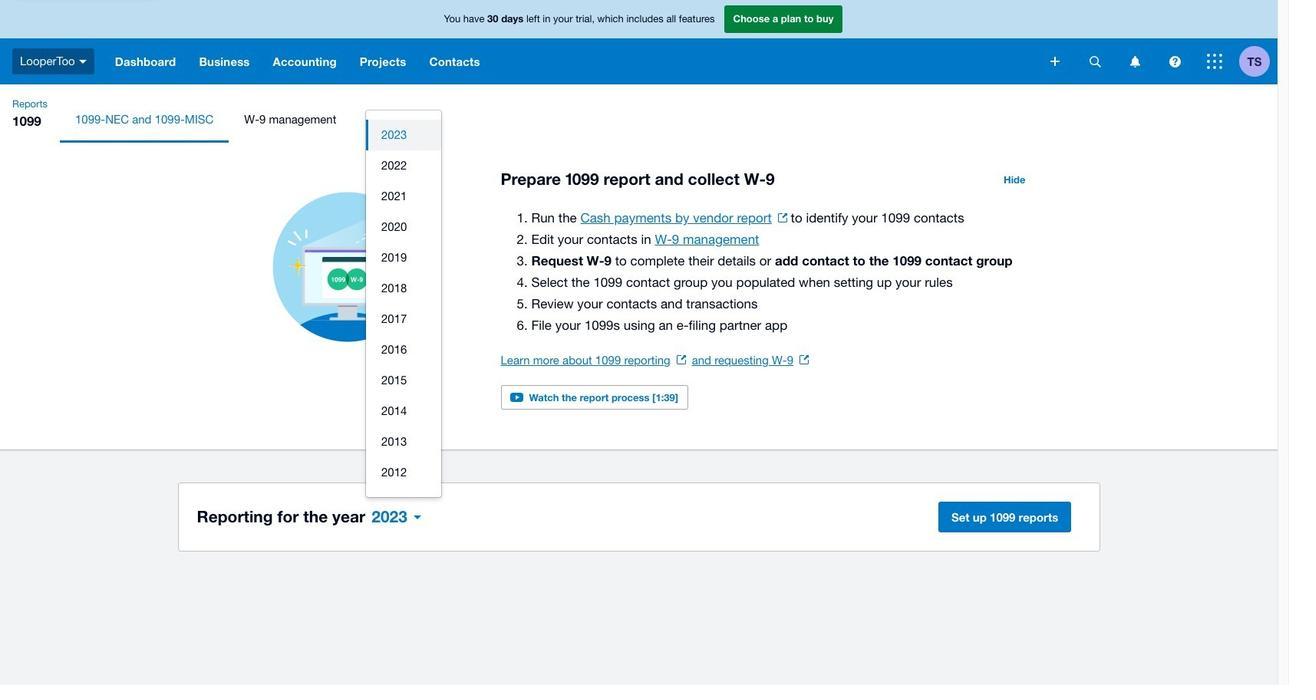Task type: describe. For each thing, give the bounding box(es) containing it.
svg image
[[1169, 56, 1181, 67]]



Task type: locate. For each thing, give the bounding box(es) containing it.
menu
[[60, 97, 1278, 143]]

main content
[[0, 143, 1278, 585]]

group
[[366, 111, 441, 497]]

select a report year list box
[[366, 111, 441, 497]]

banner
[[0, 0, 1278, 84]]

svg image
[[1207, 54, 1222, 69], [1089, 56, 1101, 67], [1130, 56, 1140, 67], [1051, 57, 1060, 66], [79, 60, 86, 64]]



Task type: vqa. For each thing, say whether or not it's contained in the screenshot.
the left Date
no



